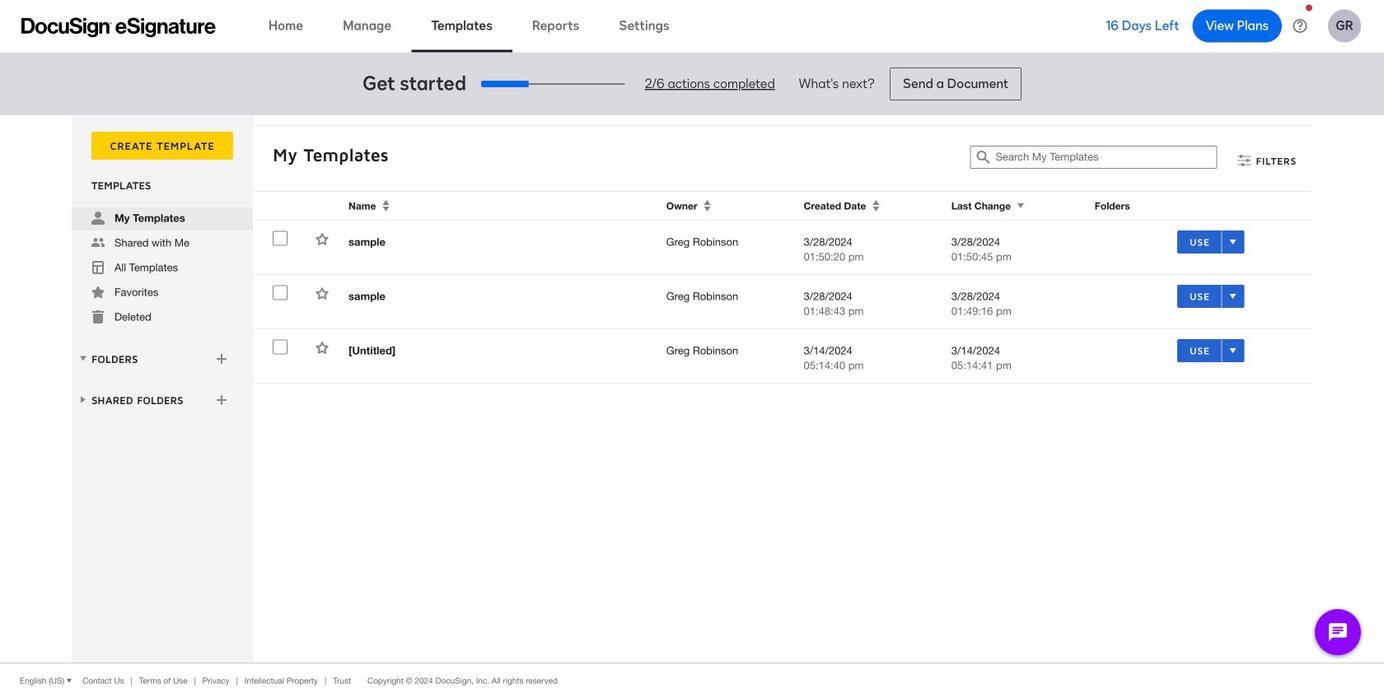 Task type: locate. For each thing, give the bounding box(es) containing it.
more info region
[[0, 664, 1385, 699]]

add sample to favorites image
[[316, 233, 329, 246]]

view folders image
[[77, 352, 90, 365]]

add [untitled] to favorites image
[[316, 342, 329, 355]]

templates image
[[91, 261, 105, 274]]

add sample to favorites image
[[316, 287, 329, 300]]

trash image
[[91, 311, 105, 324]]

star filled image
[[91, 286, 105, 299]]

view shared folders image
[[77, 393, 90, 407]]

secondary navigation region
[[72, 115, 1317, 664]]



Task type: vqa. For each thing, say whether or not it's contained in the screenshot.
More Info region
yes



Task type: describe. For each thing, give the bounding box(es) containing it.
docusign esignature image
[[21, 18, 216, 38]]

shared image
[[91, 237, 105, 250]]

Search My Templates text field
[[996, 147, 1217, 168]]

user image
[[91, 212, 105, 225]]



